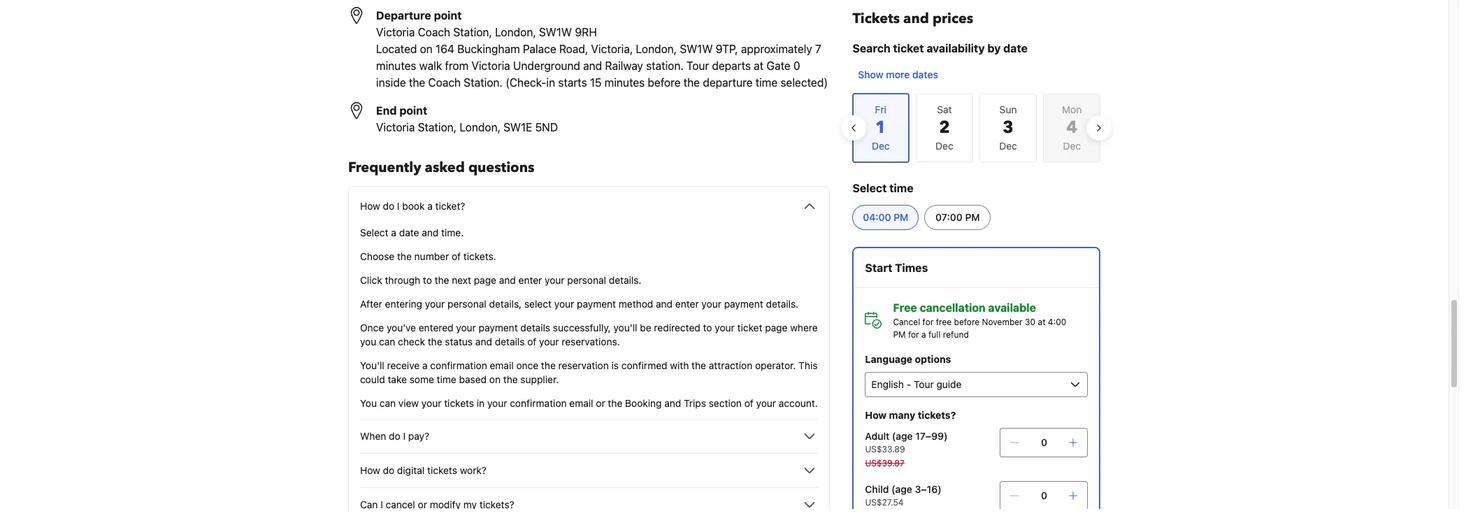 Task type: vqa. For each thing, say whether or not it's contained in the screenshot.
Tried and trusted We work with professional drivers and have 24/7 customer care
no



Task type: describe. For each thing, give the bounding box(es) containing it.
0 for adult (age 17–99)
[[1041, 436, 1047, 448]]

view
[[399, 397, 419, 409]]

us$33.89
[[865, 444, 905, 455]]

in inside how do i book a ticket? element
[[477, 397, 485, 409]]

many
[[889, 409, 915, 421]]

1 horizontal spatial enter
[[676, 298, 699, 310]]

1 vertical spatial time
[[889, 182, 914, 194]]

0 horizontal spatial to
[[423, 274, 432, 286]]

options
[[915, 353, 951, 365]]

1 horizontal spatial details.
[[766, 298, 799, 310]]

when do i pay? button
[[360, 428, 818, 445]]

search
[[853, 42, 891, 55]]

booking
[[625, 397, 662, 409]]

sun 3 dec
[[1000, 104, 1018, 152]]

tickets and prices
[[853, 9, 973, 28]]

entered
[[419, 322, 454, 334]]

select
[[525, 298, 552, 310]]

once
[[517, 360, 539, 371]]

on inside you'll receive a confirmation email once the reservation is confirmed with the attraction operator. this could take some time based on the supplier.
[[490, 373, 501, 385]]

search ticket availability by date
[[853, 42, 1028, 55]]

a inside free cancellation available cancel for free before november 30 at 4:00 pm for a full refund
[[922, 329, 926, 340]]

sat
[[937, 104, 952, 115]]

date inside how do i book a ticket? element
[[399, 227, 419, 239]]

you
[[360, 336, 377, 348]]

supplier.
[[521, 373, 559, 385]]

1 horizontal spatial payment
[[577, 298, 616, 310]]

2 horizontal spatial payment
[[724, 298, 764, 310]]

ticket?
[[435, 200, 465, 212]]

more
[[886, 69, 910, 80]]

to inside once you've entered your payment details successfully, you'll be redirected to your ticket page where you can check the status and details of your reservations.
[[703, 322, 712, 334]]

child (age 3–16) us$27.54
[[865, 483, 942, 508]]

victoria for station,
[[376, 121, 415, 134]]

0 horizontal spatial minutes
[[376, 59, 417, 72]]

15
[[590, 76, 602, 89]]

on inside departure point victoria coach station, london, sw1w 9rh located on 164 buckingham palace road, victoria, london, sw1w 9tp, approximately 7 minutes walk from victoria underground and railway station. tour departs at gate 0 inside the coach station. (check-in starts 15 minutes before the departure time selected)
[[420, 43, 433, 55]]

region containing 2
[[841, 87, 1112, 169]]

attraction
[[709, 360, 753, 371]]

operator.
[[755, 360, 796, 371]]

and inside once you've entered your payment details successfully, you'll be redirected to your ticket page where you can check the status and details of your reservations.
[[476, 336, 492, 348]]

07:00
[[936, 211, 963, 223]]

0 for child (age 3–16)
[[1041, 490, 1047, 501]]

0 inside departure point victoria coach station, london, sw1w 9rh located on 164 buckingham palace road, victoria, london, sw1w 9tp, approximately 7 minutes walk from victoria underground and railway station. tour departs at gate 0 inside the coach station. (check-in starts 15 minutes before the departure time selected)
[[794, 59, 801, 72]]

point for station,
[[400, 104, 428, 117]]

victoria,
[[591, 43, 633, 55]]

or
[[596, 397, 605, 409]]

after
[[360, 298, 382, 310]]

and up the details,
[[499, 274, 516, 286]]

station, inside end point victoria station, london, sw1e 5nd
[[418, 121, 457, 134]]

tickets inside "dropdown button"
[[427, 464, 457, 476]]

point for coach
[[434, 9, 462, 22]]

1 vertical spatial confirmation
[[510, 397, 567, 409]]

click through to the next page and enter your personal details.
[[360, 274, 642, 286]]

you
[[360, 397, 377, 409]]

and left time.
[[422, 227, 439, 239]]

the up the through
[[397, 250, 412, 262]]

by
[[987, 42, 1001, 55]]

9rh
[[575, 26, 597, 38]]

you've
[[387, 322, 416, 334]]

station.
[[464, 76, 503, 89]]

1 horizontal spatial ticket
[[893, 42, 924, 55]]

tour
[[687, 59, 709, 72]]

trips
[[684, 397, 706, 409]]

show more dates
[[858, 69, 938, 80]]

and inside departure point victoria coach station, london, sw1w 9rh located on 164 buckingham palace road, victoria, london, sw1w 9tp, approximately 7 minutes walk from victoria underground and railway station. tour departs at gate 0 inside the coach station. (check-in starts 15 minutes before the departure time selected)
[[583, 59, 602, 72]]

3
[[1003, 116, 1014, 139]]

(age for 3–16)
[[892, 483, 912, 495]]

0 vertical spatial london,
[[495, 26, 536, 38]]

choose
[[360, 250, 395, 262]]

the up supplier.
[[541, 360, 556, 371]]

17–99)
[[915, 430, 948, 442]]

through
[[385, 274, 420, 286]]

pay?
[[408, 430, 429, 442]]

dec for 2
[[936, 140, 954, 152]]

the right or
[[608, 397, 623, 409]]

and left prices
[[903, 9, 929, 28]]

mon 4 dec
[[1063, 104, 1082, 152]]

child
[[865, 483, 889, 495]]

successfully,
[[553, 322, 611, 334]]

how do digital tickets work?
[[360, 464, 487, 476]]

times
[[895, 262, 928, 274]]

be
[[640, 322, 652, 334]]

select time
[[853, 182, 914, 194]]

you'll receive a confirmation email once the reservation is confirmed with the attraction operator. this could take some time based on the supplier.
[[360, 360, 818, 385]]

0 vertical spatial coach
[[418, 26, 451, 38]]

(age for 17–99)
[[892, 430, 913, 442]]

how for how do digital tickets work?
[[360, 464, 380, 476]]

0 horizontal spatial sw1w
[[539, 26, 572, 38]]

details,
[[489, 298, 522, 310]]

is
[[612, 360, 619, 371]]

tickets inside how do i book a ticket? element
[[444, 397, 474, 409]]

at inside free cancellation available cancel for free before november 30 at 4:00 pm for a full refund
[[1038, 317, 1046, 327]]

work?
[[460, 464, 487, 476]]

select for select time
[[853, 182, 887, 194]]

sat 2 dec
[[936, 104, 954, 152]]

you can view your tickets in your confirmation email or the booking and trips section of your account.
[[360, 397, 818, 409]]

time inside you'll receive a confirmation email once the reservation is confirmed with the attraction operator. this could take some time based on the supplier.
[[437, 373, 457, 385]]

0 vertical spatial date
[[1003, 42, 1028, 55]]

2 can from the top
[[380, 397, 396, 409]]

us$27.54
[[865, 497, 904, 508]]

questions
[[469, 158, 535, 177]]

before inside departure point victoria coach station, london, sw1w 9rh located on 164 buckingham palace road, victoria, london, sw1w 9tp, approximately 7 minutes walk from victoria underground and railway station. tour departs at gate 0 inside the coach station. (check-in starts 15 minutes before the departure time selected)
[[648, 76, 681, 89]]

time.
[[441, 227, 464, 239]]

ticket inside once you've entered your payment details successfully, you'll be redirected to your ticket page where you can check the status and details of your reservations.
[[738, 322, 763, 334]]

after entering your personal details, select your payment method and enter your payment details.
[[360, 298, 799, 310]]

receive
[[387, 360, 420, 371]]

0 vertical spatial of
[[452, 250, 461, 262]]

reservation
[[559, 360, 609, 371]]

section
[[709, 397, 742, 409]]

3–16)
[[915, 483, 942, 495]]

how for how many tickets?
[[865, 409, 887, 421]]

status
[[445, 336, 473, 348]]

road,
[[559, 43, 588, 55]]

station.
[[646, 59, 684, 72]]

end point victoria station, london, sw1e 5nd
[[376, 104, 558, 134]]

you'll
[[614, 322, 638, 334]]

free
[[893, 301, 917, 314]]

select for select a date and time.
[[360, 227, 389, 239]]

0 horizontal spatial for
[[908, 329, 919, 340]]

when
[[360, 430, 386, 442]]

0 vertical spatial details.
[[609, 274, 642, 286]]

redirected
[[654, 322, 701, 334]]

number
[[415, 250, 449, 262]]

how do i book a ticket? element
[[360, 215, 818, 411]]

0 vertical spatial for
[[923, 317, 934, 327]]

palace
[[523, 43, 557, 55]]

and left the trips
[[665, 397, 682, 409]]



Task type: locate. For each thing, give the bounding box(es) containing it.
to right redirected at left
[[703, 322, 712, 334]]

dates
[[912, 69, 938, 80]]

1 vertical spatial of
[[528, 336, 537, 348]]

entering
[[385, 298, 423, 310]]

payment up "attraction"
[[724, 298, 764, 310]]

1 horizontal spatial personal
[[568, 274, 606, 286]]

0 vertical spatial enter
[[519, 274, 542, 286]]

where
[[790, 322, 818, 334]]

1 vertical spatial in
[[477, 397, 485, 409]]

london, left the 'sw1e'
[[460, 121, 501, 134]]

4:00
[[1048, 317, 1066, 327]]

victoria
[[376, 26, 415, 38], [472, 59, 510, 72], [376, 121, 415, 134]]

once
[[360, 322, 384, 334]]

asked
[[425, 158, 465, 177]]

3 dec from the left
[[1063, 140, 1081, 152]]

a inside dropdown button
[[428, 200, 433, 212]]

station, up buckingham
[[453, 26, 492, 38]]

1 vertical spatial before
[[954, 317, 980, 327]]

walk
[[419, 59, 442, 72]]

and up 15
[[583, 59, 602, 72]]

how for how do i book a ticket?
[[360, 200, 380, 212]]

2 horizontal spatial of
[[745, 397, 754, 409]]

of left tickets.
[[452, 250, 461, 262]]

1 vertical spatial date
[[399, 227, 419, 239]]

0 horizontal spatial payment
[[479, 322, 518, 334]]

on
[[420, 43, 433, 55], [490, 373, 501, 385]]

click
[[360, 274, 382, 286]]

select up choose
[[360, 227, 389, 239]]

1 horizontal spatial date
[[1003, 42, 1028, 55]]

0 vertical spatial time
[[756, 76, 778, 89]]

minutes down located on the left top of the page
[[376, 59, 417, 72]]

do inside dropdown button
[[383, 200, 395, 212]]

dec down 2
[[936, 140, 954, 152]]

personal down next
[[448, 298, 487, 310]]

select up 04:00
[[853, 182, 887, 194]]

how do digital tickets work? button
[[360, 462, 818, 479]]

for down cancel
[[908, 329, 919, 340]]

station, inside departure point victoria coach station, london, sw1w 9rh located on 164 buckingham palace road, victoria, london, sw1w 9tp, approximately 7 minutes walk from victoria underground and railway station. tour departs at gate 0 inside the coach station. (check-in starts 15 minutes before the departure time selected)
[[453, 26, 492, 38]]

a up choose
[[391, 227, 397, 239]]

pm inside free cancellation available cancel for free before november 30 at 4:00 pm for a full refund
[[893, 329, 906, 340]]

enter
[[519, 274, 542, 286], [676, 298, 699, 310]]

1 vertical spatial coach
[[428, 76, 461, 89]]

personal up the 'after entering your personal details, select your payment method and enter your payment details.'
[[568, 274, 606, 286]]

a up some
[[422, 360, 428, 371]]

can right you
[[379, 336, 395, 348]]

(age up us$27.54
[[892, 483, 912, 495]]

0 horizontal spatial in
[[477, 397, 485, 409]]

0 vertical spatial point
[[434, 9, 462, 22]]

2 horizontal spatial dec
[[1063, 140, 1081, 152]]

your
[[545, 274, 565, 286], [425, 298, 445, 310], [555, 298, 574, 310], [702, 298, 722, 310], [456, 322, 476, 334], [715, 322, 735, 334], [539, 336, 559, 348], [422, 397, 442, 409], [487, 397, 507, 409], [756, 397, 776, 409]]

30
[[1025, 317, 1036, 327]]

payment down the details,
[[479, 322, 518, 334]]

victoria up located on the left top of the page
[[376, 26, 415, 38]]

payment up successfully,
[[577, 298, 616, 310]]

victoria down buckingham
[[472, 59, 510, 72]]

end
[[376, 104, 397, 117]]

underground
[[513, 59, 581, 72]]

dec
[[936, 140, 954, 152], [1000, 140, 1018, 152], [1063, 140, 1081, 152]]

page inside once you've entered your payment details successfully, you'll be redirected to your ticket page where you can check the status and details of your reservations.
[[765, 322, 788, 334]]

0 vertical spatial to
[[423, 274, 432, 286]]

dec for 4
[[1063, 140, 1081, 152]]

07:00 pm
[[936, 211, 980, 223]]

when do i pay?
[[360, 430, 429, 442]]

0 vertical spatial confirmation
[[430, 360, 487, 371]]

04:00
[[863, 211, 891, 223]]

1 vertical spatial can
[[380, 397, 396, 409]]

0 horizontal spatial time
[[437, 373, 457, 385]]

pm for 04:00 pm
[[894, 211, 909, 223]]

confirmation inside you'll receive a confirmation email once the reservation is confirmed with the attraction operator. this could take some time based on the supplier.
[[430, 360, 487, 371]]

the down walk
[[409, 76, 425, 89]]

do for tickets
[[383, 464, 395, 476]]

london, up palace
[[495, 26, 536, 38]]

(age down many
[[892, 430, 913, 442]]

london, up the station.
[[636, 43, 677, 55]]

do for book
[[383, 200, 395, 212]]

us$39.87
[[865, 458, 905, 469]]

email
[[490, 360, 514, 371], [570, 397, 594, 409]]

pm right 07:00
[[965, 211, 980, 223]]

5nd
[[536, 121, 558, 134]]

ticket
[[893, 42, 924, 55], [738, 322, 763, 334]]

for up full
[[923, 317, 934, 327]]

0 vertical spatial how
[[360, 200, 380, 212]]

0 horizontal spatial i
[[397, 200, 400, 212]]

2 vertical spatial how
[[360, 464, 380, 476]]

i inside dropdown button
[[397, 200, 400, 212]]

0 horizontal spatial confirmation
[[430, 360, 487, 371]]

next
[[452, 274, 471, 286]]

prices
[[933, 9, 973, 28]]

0 vertical spatial sw1w
[[539, 26, 572, 38]]

a inside you'll receive a confirmation email once the reservation is confirmed with the attraction operator. this could take some time based on the supplier.
[[422, 360, 428, 371]]

1 horizontal spatial of
[[528, 336, 537, 348]]

2 vertical spatial 0
[[1041, 490, 1047, 501]]

and up redirected at left
[[656, 298, 673, 310]]

how down frequently
[[360, 200, 380, 212]]

time down gate
[[756, 76, 778, 89]]

1 vertical spatial i
[[403, 430, 406, 442]]

could
[[360, 373, 385, 385]]

before down the station.
[[648, 76, 681, 89]]

1 vertical spatial point
[[400, 104, 428, 117]]

date down how do i book a ticket?
[[399, 227, 419, 239]]

the down once at the left bottom of the page
[[503, 373, 518, 385]]

station, up the frequently asked questions
[[418, 121, 457, 134]]

confirmation up based
[[430, 360, 487, 371]]

the
[[409, 76, 425, 89], [684, 76, 700, 89], [397, 250, 412, 262], [435, 274, 449, 286], [428, 336, 442, 348], [541, 360, 556, 371], [692, 360, 706, 371], [503, 373, 518, 385], [608, 397, 623, 409]]

enter up redirected at left
[[676, 298, 699, 310]]

some
[[410, 373, 434, 385]]

do left digital
[[383, 464, 395, 476]]

london, inside end point victoria station, london, sw1e 5nd
[[460, 121, 501, 134]]

selected)
[[781, 76, 828, 89]]

victoria for coach
[[376, 26, 415, 38]]

0 horizontal spatial at
[[754, 59, 764, 72]]

1 vertical spatial london,
[[636, 43, 677, 55]]

language
[[865, 353, 912, 365]]

0 horizontal spatial email
[[490, 360, 514, 371]]

coach down from on the top of page
[[428, 76, 461, 89]]

details down select
[[521, 322, 551, 334]]

do left the book
[[383, 200, 395, 212]]

page left where
[[765, 322, 788, 334]]

time
[[756, 76, 778, 89], [889, 182, 914, 194], [437, 373, 457, 385]]

tickets left work?
[[427, 464, 457, 476]]

1 vertical spatial details
[[495, 336, 525, 348]]

tickets.
[[464, 250, 496, 262]]

language options
[[865, 353, 951, 365]]

0 horizontal spatial enter
[[519, 274, 542, 286]]

method
[[619, 298, 654, 310]]

on right based
[[490, 373, 501, 385]]

0 vertical spatial details
[[521, 322, 551, 334]]

email inside you'll receive a confirmation email once the reservation is confirmed with the attraction operator. this could take some time based on the supplier.
[[490, 360, 514, 371]]

0 vertical spatial minutes
[[376, 59, 417, 72]]

ticket up "show more dates"
[[893, 42, 924, 55]]

0 vertical spatial select
[[853, 182, 887, 194]]

how inside dropdown button
[[360, 200, 380, 212]]

start times
[[865, 262, 928, 274]]

1 vertical spatial station,
[[418, 121, 457, 134]]

a right the book
[[428, 200, 433, 212]]

departure
[[703, 76, 753, 89]]

1 horizontal spatial to
[[703, 322, 712, 334]]

do inside "dropdown button"
[[383, 464, 395, 476]]

at left gate
[[754, 59, 764, 72]]

choose the number of tickets.
[[360, 250, 496, 262]]

1 horizontal spatial minutes
[[605, 76, 645, 89]]

1 vertical spatial details.
[[766, 298, 799, 310]]

this
[[799, 360, 818, 371]]

04:00 pm
[[863, 211, 909, 223]]

tickets down based
[[444, 397, 474, 409]]

i left pay?
[[403, 430, 406, 442]]

pm down cancel
[[893, 329, 906, 340]]

victoria down end
[[376, 121, 415, 134]]

dec for 3
[[1000, 140, 1018, 152]]

point right end
[[400, 104, 428, 117]]

0 vertical spatial personal
[[568, 274, 606, 286]]

of
[[452, 250, 461, 262], [528, 336, 537, 348], [745, 397, 754, 409]]

before inside free cancellation available cancel for free before november 30 at 4:00 pm for a full refund
[[954, 317, 980, 327]]

how up adult
[[865, 409, 887, 421]]

1 vertical spatial on
[[490, 373, 501, 385]]

mon
[[1063, 104, 1082, 115]]

0 horizontal spatial date
[[399, 227, 419, 239]]

0 vertical spatial at
[[754, 59, 764, 72]]

1 horizontal spatial in
[[547, 76, 555, 89]]

how do i book a ticket?
[[360, 200, 465, 212]]

show more dates button
[[853, 62, 944, 87]]

how down when
[[360, 464, 380, 476]]

enter up select
[[519, 274, 542, 286]]

0 vertical spatial ticket
[[893, 42, 924, 55]]

1 vertical spatial victoria
[[472, 59, 510, 72]]

i left the book
[[397, 200, 400, 212]]

1 vertical spatial page
[[765, 322, 788, 334]]

0 vertical spatial tickets
[[444, 397, 474, 409]]

adult
[[865, 430, 890, 442]]

1 vertical spatial how
[[865, 409, 887, 421]]

frequently
[[348, 158, 421, 177]]

account.
[[779, 397, 818, 409]]

do inside dropdown button
[[389, 430, 401, 442]]

payment inside once you've entered your payment details successfully, you'll be redirected to your ticket page where you can check the status and details of your reservations.
[[479, 322, 518, 334]]

0 vertical spatial do
[[383, 200, 395, 212]]

on up walk
[[420, 43, 433, 55]]

1 vertical spatial at
[[1038, 317, 1046, 327]]

time inside departure point victoria coach station, london, sw1w 9rh located on 164 buckingham palace road, victoria, london, sw1w 9tp, approximately 7 minutes walk from victoria underground and railway station. tour departs at gate 0 inside the coach station. (check-in starts 15 minutes before the departure time selected)
[[756, 76, 778, 89]]

a
[[428, 200, 433, 212], [391, 227, 397, 239], [922, 329, 926, 340], [422, 360, 428, 371]]

0 vertical spatial can
[[379, 336, 395, 348]]

inside
[[376, 76, 406, 89]]

0 horizontal spatial point
[[400, 104, 428, 117]]

railway
[[605, 59, 643, 72]]

confirmation down supplier.
[[510, 397, 567, 409]]

minutes
[[376, 59, 417, 72], [605, 76, 645, 89]]

1 horizontal spatial point
[[434, 9, 462, 22]]

i
[[397, 200, 400, 212], [403, 430, 406, 442]]

in down underground
[[547, 76, 555, 89]]

i for book
[[397, 200, 400, 212]]

details. up where
[[766, 298, 799, 310]]

0 vertical spatial on
[[420, 43, 433, 55]]

time up 04:00 pm
[[889, 182, 914, 194]]

1 horizontal spatial for
[[923, 317, 934, 327]]

0 vertical spatial email
[[490, 360, 514, 371]]

1 horizontal spatial at
[[1038, 317, 1046, 327]]

9tp,
[[716, 43, 738, 55]]

digital
[[397, 464, 425, 476]]

2 vertical spatial do
[[383, 464, 395, 476]]

0 horizontal spatial before
[[648, 76, 681, 89]]

full
[[929, 329, 941, 340]]

london,
[[495, 26, 536, 38], [636, 43, 677, 55], [460, 121, 501, 134]]

and
[[903, 9, 929, 28], [583, 59, 602, 72], [422, 227, 439, 239], [499, 274, 516, 286], [656, 298, 673, 310], [476, 336, 492, 348], [665, 397, 682, 409]]

in down based
[[477, 397, 485, 409]]

0 vertical spatial i
[[397, 200, 400, 212]]

pm right 04:00
[[894, 211, 909, 223]]

before up refund
[[954, 317, 980, 327]]

do right when
[[389, 430, 401, 442]]

2 vertical spatial of
[[745, 397, 754, 409]]

region
[[841, 87, 1112, 169]]

point inside end point victoria station, london, sw1e 5nd
[[400, 104, 428, 117]]

0 horizontal spatial details.
[[609, 274, 642, 286]]

0 vertical spatial page
[[474, 274, 497, 286]]

free
[[936, 317, 952, 327]]

1 horizontal spatial on
[[490, 373, 501, 385]]

to down the choose the number of tickets.
[[423, 274, 432, 286]]

based
[[459, 373, 487, 385]]

1 horizontal spatial email
[[570, 397, 594, 409]]

date
[[1003, 42, 1028, 55], [399, 227, 419, 239]]

details up once at the left bottom of the page
[[495, 336, 525, 348]]

1 vertical spatial do
[[389, 430, 401, 442]]

1 vertical spatial email
[[570, 397, 594, 409]]

personal
[[568, 274, 606, 286], [448, 298, 487, 310]]

book
[[402, 200, 425, 212]]

refund
[[943, 329, 969, 340]]

details. up method
[[609, 274, 642, 286]]

i inside dropdown button
[[403, 430, 406, 442]]

email left or
[[570, 397, 594, 409]]

a left full
[[922, 329, 926, 340]]

1 vertical spatial 0
[[1041, 436, 1047, 448]]

of inside once you've entered your payment details successfully, you'll be redirected to your ticket page where you can check the status and details of your reservations.
[[528, 336, 537, 348]]

from
[[445, 59, 469, 72]]

of right section
[[745, 397, 754, 409]]

0 horizontal spatial ticket
[[738, 322, 763, 334]]

in inside departure point victoria coach station, london, sw1w 9rh located on 164 buckingham palace road, victoria, london, sw1w 9tp, approximately 7 minutes walk from victoria underground and railway station. tour departs at gate 0 inside the coach station. (check-in starts 15 minutes before the departure time selected)
[[547, 76, 555, 89]]

2 vertical spatial london,
[[460, 121, 501, 134]]

departs
[[712, 59, 751, 72]]

how inside "dropdown button"
[[360, 464, 380, 476]]

the down entered
[[428, 336, 442, 348]]

1 vertical spatial (age
[[892, 483, 912, 495]]

dec inside mon 4 dec
[[1063, 140, 1081, 152]]

point inside departure point victoria coach station, london, sw1w 9rh located on 164 buckingham palace road, victoria, london, sw1w 9tp, approximately 7 minutes walk from victoria underground and railway station. tour departs at gate 0 inside the coach station. (check-in starts 15 minutes before the departure time selected)
[[434, 9, 462, 22]]

at right 30
[[1038, 317, 1046, 327]]

164
[[436, 43, 455, 55]]

0 vertical spatial (age
[[892, 430, 913, 442]]

coach up 164
[[418, 26, 451, 38]]

7
[[816, 43, 822, 55]]

pm
[[894, 211, 909, 223], [965, 211, 980, 223], [893, 329, 906, 340]]

1 can from the top
[[379, 336, 395, 348]]

ticket up "attraction"
[[738, 322, 763, 334]]

2 dec from the left
[[1000, 140, 1018, 152]]

1 horizontal spatial time
[[756, 76, 778, 89]]

and right status
[[476, 336, 492, 348]]

minutes down railway
[[605, 76, 645, 89]]

1 vertical spatial minutes
[[605, 76, 645, 89]]

1 vertical spatial ticket
[[738, 322, 763, 334]]

1 dec from the left
[[936, 140, 954, 152]]

select inside how do i book a ticket? element
[[360, 227, 389, 239]]

pm for 07:00 pm
[[965, 211, 980, 223]]

0
[[794, 59, 801, 72], [1041, 436, 1047, 448], [1041, 490, 1047, 501]]

email left once at the left bottom of the page
[[490, 360, 514, 371]]

sw1w up palace
[[539, 26, 572, 38]]

tickets?
[[918, 409, 956, 421]]

0 horizontal spatial dec
[[936, 140, 954, 152]]

1 vertical spatial tickets
[[427, 464, 457, 476]]

of up once at the left bottom of the page
[[528, 336, 537, 348]]

the inside once you've entered your payment details successfully, you'll be redirected to your ticket page where you can check the status and details of your reservations.
[[428, 336, 442, 348]]

can
[[379, 336, 395, 348], [380, 397, 396, 409]]

0 vertical spatial station,
[[453, 26, 492, 38]]

2 vertical spatial time
[[437, 373, 457, 385]]

buckingham
[[457, 43, 520, 55]]

payment
[[577, 298, 616, 310], [724, 298, 764, 310], [479, 322, 518, 334]]

can inside once you've entered your payment details successfully, you'll be redirected to your ticket page where you can check the status and details of your reservations.
[[379, 336, 395, 348]]

0 vertical spatial before
[[648, 76, 681, 89]]

(age inside child (age 3–16) us$27.54
[[892, 483, 912, 495]]

available
[[988, 301, 1036, 314]]

sw1e
[[504, 121, 533, 134]]

0 horizontal spatial page
[[474, 274, 497, 286]]

1 horizontal spatial sw1w
[[680, 43, 713, 55]]

the right with
[[692, 360, 706, 371]]

1 vertical spatial to
[[703, 322, 712, 334]]

0 horizontal spatial personal
[[448, 298, 487, 310]]

victoria inside end point victoria station, london, sw1e 5nd
[[376, 121, 415, 134]]

time right some
[[437, 373, 457, 385]]

dec down '3'
[[1000, 140, 1018, 152]]

point up 164
[[434, 9, 462, 22]]

1 horizontal spatial select
[[853, 182, 887, 194]]

gate
[[767, 59, 791, 72]]

sw1w up tour
[[680, 43, 713, 55]]

the down tour
[[684, 76, 700, 89]]

can right the you
[[380, 397, 396, 409]]

2 horizontal spatial time
[[889, 182, 914, 194]]

1 horizontal spatial before
[[954, 317, 980, 327]]

dec down 4
[[1063, 140, 1081, 152]]

departure point victoria coach station, london, sw1w 9rh located on 164 buckingham palace road, victoria, london, sw1w 9tp, approximately 7 minutes walk from victoria underground and railway station. tour departs at gate 0 inside the coach station. (check-in starts 15 minutes before the departure time selected)
[[376, 9, 828, 89]]

i for pay?
[[403, 430, 406, 442]]

1 vertical spatial select
[[360, 227, 389, 239]]

(age inside adult (age 17–99) us$33.89
[[892, 430, 913, 442]]

the left next
[[435, 274, 449, 286]]

to
[[423, 274, 432, 286], [703, 322, 712, 334]]

date right by
[[1003, 42, 1028, 55]]

page
[[474, 274, 497, 286], [765, 322, 788, 334]]

do for pay?
[[389, 430, 401, 442]]

page right next
[[474, 274, 497, 286]]

at inside departure point victoria coach station, london, sw1w 9rh located on 164 buckingham palace road, victoria, london, sw1w 9tp, approximately 7 minutes walk from victoria underground and railway station. tour departs at gate 0 inside the coach station. (check-in starts 15 minutes before the departure time selected)
[[754, 59, 764, 72]]

1 vertical spatial personal
[[448, 298, 487, 310]]



